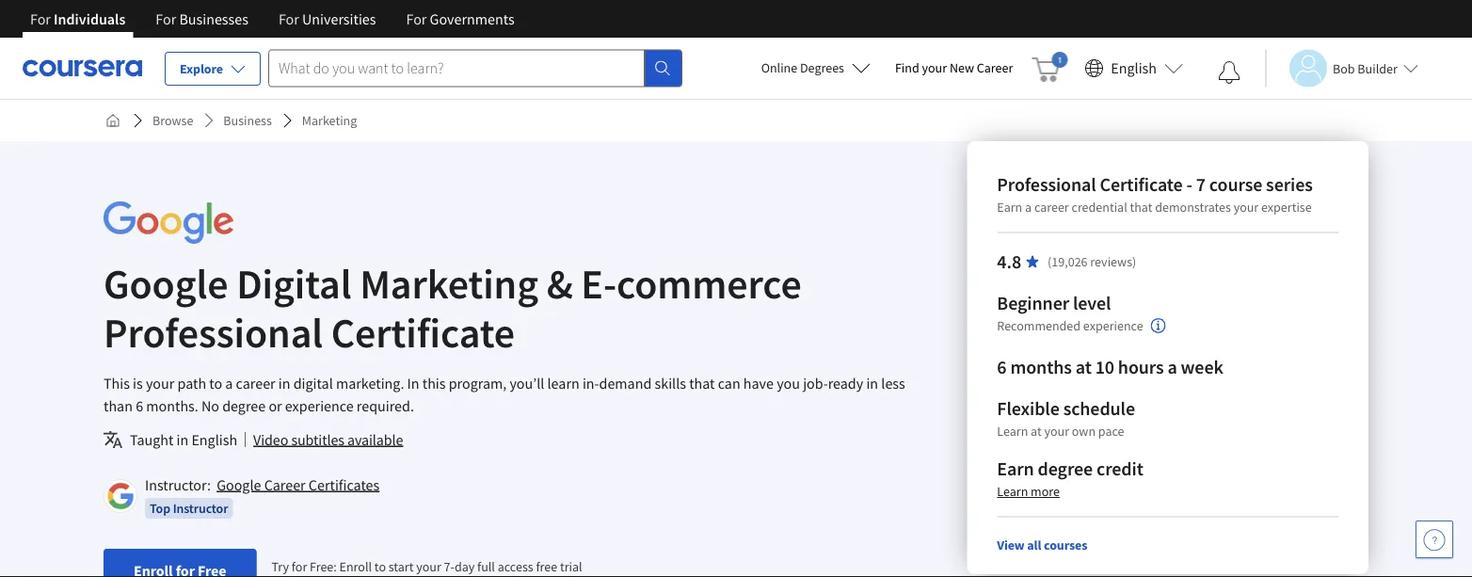 Task type: vqa. For each thing, say whether or not it's contained in the screenshot.
ENTRY,
no



Task type: locate. For each thing, give the bounding box(es) containing it.
2 for from the left
[[156, 9, 176, 28]]

browse
[[153, 112, 193, 129]]

3 for from the left
[[279, 9, 299, 28]]

that inside the 'this is your path to a career in digital marketing. in this program, you'll learn in-demand skills that can have you job-ready in less than 6 months. no degree or experience required.'
[[690, 374, 715, 393]]

in up the or
[[279, 374, 291, 393]]

0 horizontal spatial 6
[[136, 396, 143, 415]]

at left 10
[[1076, 356, 1092, 379]]

google digital marketing & e-commerce professional certificate
[[104, 257, 802, 358]]

(19,026
[[1048, 253, 1088, 270]]

pace
[[1099, 423, 1125, 440]]

earn inside earn degree credit learn more
[[998, 457, 1035, 481]]

2 horizontal spatial in
[[867, 374, 879, 393]]

learn more link
[[998, 483, 1060, 500]]

degree inside earn degree credit learn more
[[1038, 457, 1094, 481]]

taught in english
[[130, 430, 237, 449]]

have
[[744, 374, 774, 393]]

to left start
[[375, 558, 386, 575]]

professional up path at the bottom
[[104, 306, 323, 358]]

explore
[[180, 60, 223, 77]]

1 earn from the top
[[998, 199, 1023, 216]]

0 horizontal spatial experience
[[285, 396, 354, 415]]

professional inside "google digital marketing & e-commerce professional certificate"
[[104, 306, 323, 358]]

earn up 4.8
[[998, 199, 1023, 216]]

career
[[977, 59, 1014, 76], [264, 476, 306, 494]]

months
[[1011, 356, 1073, 379]]

career down video
[[264, 476, 306, 494]]

0 horizontal spatial a
[[225, 374, 233, 393]]

1 horizontal spatial marketing
[[360, 257, 539, 309]]

find your new career
[[896, 59, 1014, 76]]

access
[[498, 558, 534, 575]]

instructor:
[[145, 476, 211, 494]]

bob builder button
[[1266, 49, 1419, 87]]

certificate
[[1100, 173, 1183, 196], [331, 306, 515, 358]]

series
[[1267, 173, 1314, 196]]

at down flexible
[[1031, 423, 1042, 440]]

expertise
[[1262, 199, 1313, 216]]

digital
[[237, 257, 352, 309]]

experience down level
[[1084, 318, 1144, 335]]

professional inside professional certificate - 7 course series earn a career credential that demonstrates your expertise
[[998, 173, 1097, 196]]

0 horizontal spatial professional
[[104, 306, 323, 358]]

google up instructor
[[217, 476, 261, 494]]

enroll
[[340, 558, 372, 575]]

for governments
[[406, 9, 515, 28]]

1 learn from the top
[[998, 423, 1029, 440]]

0 vertical spatial career
[[1035, 199, 1070, 216]]

learn left more
[[998, 483, 1029, 500]]

top
[[150, 500, 170, 517]]

trial
[[560, 558, 583, 575]]

1 vertical spatial that
[[690, 374, 715, 393]]

career left credential
[[1035, 199, 1070, 216]]

1 vertical spatial learn
[[998, 483, 1029, 500]]

0 horizontal spatial that
[[690, 374, 715, 393]]

instructor: google career certificates top instructor
[[145, 476, 380, 517]]

your right 'is' at the left of page
[[146, 374, 175, 393]]

0 horizontal spatial career
[[236, 374, 276, 393]]

6
[[998, 356, 1007, 379], [136, 396, 143, 415]]

learn
[[998, 423, 1029, 440], [998, 483, 1029, 500]]

earn inside professional certificate - 7 course series earn a career credential that demonstrates your expertise
[[998, 199, 1023, 216]]

a right path at the bottom
[[225, 374, 233, 393]]

in-
[[583, 374, 599, 393]]

1 vertical spatial marketing
[[360, 257, 539, 309]]

1 vertical spatial experience
[[285, 396, 354, 415]]

What do you want to learn? text field
[[268, 49, 645, 87]]

0 horizontal spatial to
[[209, 374, 222, 393]]

1 vertical spatial career
[[264, 476, 306, 494]]

earn degree credit learn more
[[998, 457, 1144, 500]]

business link
[[216, 104, 280, 137]]

career
[[1035, 199, 1070, 216], [236, 374, 276, 393]]

credential
[[1072, 199, 1128, 216]]

at
[[1076, 356, 1092, 379], [1031, 423, 1042, 440]]

coursera image
[[23, 53, 142, 83]]

experience inside the 'this is your path to a career in digital marketing. in this program, you'll learn in-demand skills that can have you job-ready in less than 6 months. no degree or experience required.'
[[285, 396, 354, 415]]

6 inside the 'this is your path to a career in digital marketing. in this program, you'll learn in-demand skills that can have you job-ready in less than 6 months. no degree or experience required.'
[[136, 396, 143, 415]]

career right new
[[977, 59, 1014, 76]]

that left can
[[690, 374, 715, 393]]

your left own
[[1045, 423, 1070, 440]]

1 horizontal spatial a
[[1026, 199, 1032, 216]]

english right shopping cart: 1 item icon
[[1112, 59, 1157, 78]]

career inside instructor: google career certificates top instructor
[[264, 476, 306, 494]]

governments
[[430, 9, 515, 28]]

1 horizontal spatial 6
[[998, 356, 1007, 379]]

google career certificates link
[[217, 476, 380, 494]]

1 vertical spatial career
[[236, 374, 276, 393]]

a left credential
[[1026, 199, 1032, 216]]

this
[[104, 374, 130, 393]]

2 learn from the top
[[998, 483, 1029, 500]]

degree left the or
[[222, 396, 266, 415]]

for left 'individuals'
[[30, 9, 51, 28]]

0 vertical spatial experience
[[1084, 318, 1144, 335]]

degree inside the 'this is your path to a career in digital marketing. in this program, you'll learn in-demand skills that can have you job-ready in less than 6 months. no degree or experience required.'
[[222, 396, 266, 415]]

to
[[209, 374, 222, 393], [375, 558, 386, 575]]

0 vertical spatial certificate
[[1100, 173, 1183, 196]]

experience
[[1084, 318, 1144, 335], [285, 396, 354, 415]]

for for individuals
[[30, 9, 51, 28]]

degree up more
[[1038, 457, 1094, 481]]

0 horizontal spatial certificate
[[331, 306, 515, 358]]

for left businesses
[[156, 9, 176, 28]]

help center image
[[1424, 528, 1447, 551]]

1 horizontal spatial professional
[[998, 173, 1097, 196]]

try
[[272, 558, 289, 575]]

you
[[777, 374, 800, 393]]

0 vertical spatial career
[[977, 59, 1014, 76]]

in
[[279, 374, 291, 393], [867, 374, 879, 393], [177, 430, 189, 449]]

professional
[[998, 173, 1097, 196], [104, 306, 323, 358]]

a left week
[[1168, 356, 1178, 379]]

months.
[[146, 396, 199, 415]]

that right credential
[[1131, 199, 1153, 216]]

for for universities
[[279, 9, 299, 28]]

online
[[762, 59, 798, 76]]

you'll
[[510, 374, 545, 393]]

demonstrates
[[1156, 199, 1232, 216]]

career up the or
[[236, 374, 276, 393]]

1 vertical spatial at
[[1031, 423, 1042, 440]]

recommended
[[998, 318, 1081, 335]]

None search field
[[268, 49, 683, 87]]

(19,026 reviews)
[[1048, 253, 1137, 270]]

marketing
[[302, 112, 357, 129], [360, 257, 539, 309]]

2 horizontal spatial a
[[1168, 356, 1178, 379]]

6 left months
[[998, 356, 1007, 379]]

your down course
[[1234, 199, 1259, 216]]

0 horizontal spatial career
[[264, 476, 306, 494]]

1 horizontal spatial to
[[375, 558, 386, 575]]

1 horizontal spatial career
[[977, 59, 1014, 76]]

1 horizontal spatial at
[[1076, 356, 1092, 379]]

professional up credential
[[998, 173, 1097, 196]]

1 horizontal spatial english
[[1112, 59, 1157, 78]]

for left governments
[[406, 9, 427, 28]]

view all courses
[[998, 537, 1088, 554]]

1 vertical spatial professional
[[104, 306, 323, 358]]

in
[[407, 374, 420, 393]]

in right taught
[[177, 430, 189, 449]]

own
[[1073, 423, 1096, 440]]

google down google image
[[104, 257, 228, 309]]

1 vertical spatial degree
[[1038, 457, 1094, 481]]

to inside the 'this is your path to a career in digital marketing. in this program, you'll learn in-demand skills that can have you job-ready in less than 6 months. no degree or experience required.'
[[209, 374, 222, 393]]

beginner
[[998, 291, 1070, 315]]

1 horizontal spatial career
[[1035, 199, 1070, 216]]

free:
[[310, 558, 337, 575]]

your inside professional certificate - 7 course series earn a career credential that demonstrates your expertise
[[1234, 199, 1259, 216]]

1 vertical spatial 6
[[136, 396, 143, 415]]

0 horizontal spatial degree
[[222, 396, 266, 415]]

-
[[1187, 173, 1193, 196]]

0 horizontal spatial at
[[1031, 423, 1042, 440]]

marketing.
[[336, 374, 404, 393]]

learn
[[548, 374, 580, 393]]

commerce
[[617, 257, 802, 309]]

full
[[478, 558, 495, 575]]

universities
[[302, 9, 376, 28]]

0 horizontal spatial marketing
[[302, 112, 357, 129]]

than
[[104, 396, 133, 415]]

0 vertical spatial earn
[[998, 199, 1023, 216]]

certificate up credential
[[1100, 173, 1183, 196]]

0 vertical spatial google
[[104, 257, 228, 309]]

marketing inside marketing link
[[302, 112, 357, 129]]

1 horizontal spatial degree
[[1038, 457, 1094, 481]]

1 vertical spatial to
[[375, 558, 386, 575]]

1 vertical spatial google
[[217, 476, 261, 494]]

1 vertical spatial certificate
[[331, 306, 515, 358]]

in left less
[[867, 374, 879, 393]]

1 horizontal spatial that
[[1131, 199, 1153, 216]]

1 vertical spatial english
[[192, 430, 237, 449]]

learn down flexible
[[998, 423, 1029, 440]]

marketing inside "google digital marketing & e-commerce professional certificate"
[[360, 257, 539, 309]]

a inside the 'this is your path to a career in digital marketing. in this program, you'll learn in-demand skills that can have you job-ready in less than 6 months. no degree or experience required.'
[[225, 374, 233, 393]]

certificate up in
[[331, 306, 515, 358]]

degree
[[222, 396, 266, 415], [1038, 457, 1094, 481]]

for left universities
[[279, 9, 299, 28]]

0 vertical spatial marketing
[[302, 112, 357, 129]]

demand
[[599, 374, 652, 393]]

0 vertical spatial that
[[1131, 199, 1153, 216]]

0 vertical spatial english
[[1112, 59, 1157, 78]]

0 vertical spatial degree
[[222, 396, 266, 415]]

that
[[1131, 199, 1153, 216], [690, 374, 715, 393]]

0 vertical spatial learn
[[998, 423, 1029, 440]]

0 vertical spatial professional
[[998, 173, 1097, 196]]

0 vertical spatial to
[[209, 374, 222, 393]]

1 for from the left
[[30, 9, 51, 28]]

bob builder
[[1334, 60, 1398, 77]]

1 horizontal spatial certificate
[[1100, 173, 1183, 196]]

6 right than
[[136, 396, 143, 415]]

to up no
[[209, 374, 222, 393]]

english down no
[[192, 430, 237, 449]]

1 vertical spatial earn
[[998, 457, 1035, 481]]

2 earn from the top
[[998, 457, 1035, 481]]

business
[[224, 112, 272, 129]]

0 horizontal spatial english
[[192, 430, 237, 449]]

banner navigation
[[15, 0, 530, 38]]

your inside the 'this is your path to a career in digital marketing. in this program, you'll learn in-demand skills that can have you job-ready in less than 6 months. no degree or experience required.'
[[146, 374, 175, 393]]

4 for from the left
[[406, 9, 427, 28]]

experience down digital
[[285, 396, 354, 415]]

earn up learn more link
[[998, 457, 1035, 481]]



Task type: describe. For each thing, give the bounding box(es) containing it.
bob
[[1334, 60, 1356, 77]]

course
[[1210, 173, 1263, 196]]

beginner level
[[998, 291, 1112, 315]]

your left 7-
[[417, 558, 442, 575]]

for universities
[[279, 9, 376, 28]]

skills
[[655, 374, 687, 393]]

0 vertical spatial at
[[1076, 356, 1092, 379]]

courses
[[1045, 537, 1088, 554]]

program,
[[449, 374, 507, 393]]

find
[[896, 59, 920, 76]]

view all courses link
[[998, 537, 1088, 554]]

google image
[[104, 202, 234, 244]]

video subtitles available
[[253, 430, 403, 449]]

a inside professional certificate - 7 course series earn a career credential that demonstrates your expertise
[[1026, 199, 1032, 216]]

week
[[1182, 356, 1224, 379]]

google career certificates image
[[106, 482, 135, 510]]

at inside flexible schedule learn at your own pace
[[1031, 423, 1042, 440]]

free
[[536, 558, 558, 575]]

your inside flexible schedule learn at your own pace
[[1045, 423, 1070, 440]]

for
[[292, 558, 307, 575]]

flexible
[[998, 397, 1060, 421]]

path
[[178, 374, 206, 393]]

explore button
[[165, 52, 261, 86]]

or
[[269, 396, 282, 415]]

career inside professional certificate - 7 course series earn a career credential that demonstrates your expertise
[[1035, 199, 1070, 216]]

credit
[[1097, 457, 1144, 481]]

browse link
[[145, 104, 201, 137]]

marketing link
[[295, 104, 365, 137]]

builder
[[1358, 60, 1398, 77]]

is
[[133, 374, 143, 393]]

google inside instructor: google career certificates top instructor
[[217, 476, 261, 494]]

subtitles
[[291, 430, 345, 449]]

for for governments
[[406, 9, 427, 28]]

all
[[1028, 537, 1042, 554]]

shopping cart: 1 item image
[[1032, 52, 1068, 82]]

instructor
[[173, 500, 228, 517]]

try for free: enroll to start your 7-day full access free trial
[[272, 558, 583, 575]]

1 horizontal spatial in
[[279, 374, 291, 393]]

a for this is your path to a career in digital marketing. in this program, you'll learn in-demand skills that can have you job-ready in less than 6 months. no degree or experience required.
[[225, 374, 233, 393]]

google inside "google digital marketing & e-commerce professional certificate"
[[104, 257, 228, 309]]

certificate inside professional certificate - 7 course series earn a career credential that demonstrates your expertise
[[1100, 173, 1183, 196]]

flexible schedule learn at your own pace
[[998, 397, 1136, 440]]

recommended experience
[[998, 318, 1144, 335]]

your right find
[[923, 59, 948, 76]]

start
[[389, 558, 414, 575]]

certificate inside "google digital marketing & e-commerce professional certificate"
[[331, 306, 515, 358]]

to for path
[[209, 374, 222, 393]]

schedule
[[1064, 397, 1136, 421]]

show notifications image
[[1219, 61, 1241, 84]]

6 months at 10 hours a week
[[998, 356, 1224, 379]]

find your new career link
[[886, 57, 1023, 80]]

&
[[547, 257, 573, 309]]

no
[[202, 396, 219, 415]]

english button
[[1078, 38, 1191, 99]]

a for 6 months at 10 hours a week
[[1168, 356, 1178, 379]]

english inside button
[[1112, 59, 1157, 78]]

reviews)
[[1091, 253, 1137, 270]]

digital
[[294, 374, 333, 393]]

1 horizontal spatial experience
[[1084, 318, 1144, 335]]

taught
[[130, 430, 174, 449]]

day
[[455, 558, 475, 575]]

for for businesses
[[156, 9, 176, 28]]

that inside professional certificate - 7 course series earn a career credential that demonstrates your expertise
[[1131, 199, 1153, 216]]

online degrees
[[762, 59, 845, 76]]

businesses
[[179, 9, 249, 28]]

level
[[1074, 291, 1112, 315]]

home image
[[105, 113, 121, 128]]

this is your path to a career in digital marketing. in this program, you'll learn in-demand skills that can have you job-ready in less than 6 months. no degree or experience required.
[[104, 374, 906, 415]]

hours
[[1119, 356, 1165, 379]]

can
[[718, 374, 741, 393]]

10
[[1096, 356, 1115, 379]]

professional certificate - 7 course series earn a career credential that demonstrates your expertise
[[998, 173, 1314, 216]]

certificates
[[309, 476, 380, 494]]

individuals
[[54, 9, 126, 28]]

to for enroll
[[375, 558, 386, 575]]

ready
[[828, 374, 864, 393]]

learn inside flexible schedule learn at your own pace
[[998, 423, 1029, 440]]

0 vertical spatial 6
[[998, 356, 1007, 379]]

career inside the 'this is your path to a career in digital marketing. in this program, you'll learn in-demand skills that can have you job-ready in less than 6 months. no degree or experience required.'
[[236, 374, 276, 393]]

view
[[998, 537, 1025, 554]]

4.8
[[998, 250, 1022, 274]]

learn inside earn degree credit learn more
[[998, 483, 1029, 500]]

7
[[1197, 173, 1206, 196]]

for individuals
[[30, 9, 126, 28]]

video subtitles available button
[[253, 429, 403, 451]]

available
[[348, 430, 403, 449]]

new
[[950, 59, 975, 76]]

more
[[1031, 483, 1060, 500]]

information about difficulty level pre-requisites. image
[[1151, 318, 1167, 333]]

e-
[[581, 257, 617, 309]]

required.
[[357, 396, 414, 415]]

video
[[253, 430, 288, 449]]

0 horizontal spatial in
[[177, 430, 189, 449]]

job-
[[803, 374, 828, 393]]

this
[[423, 374, 446, 393]]



